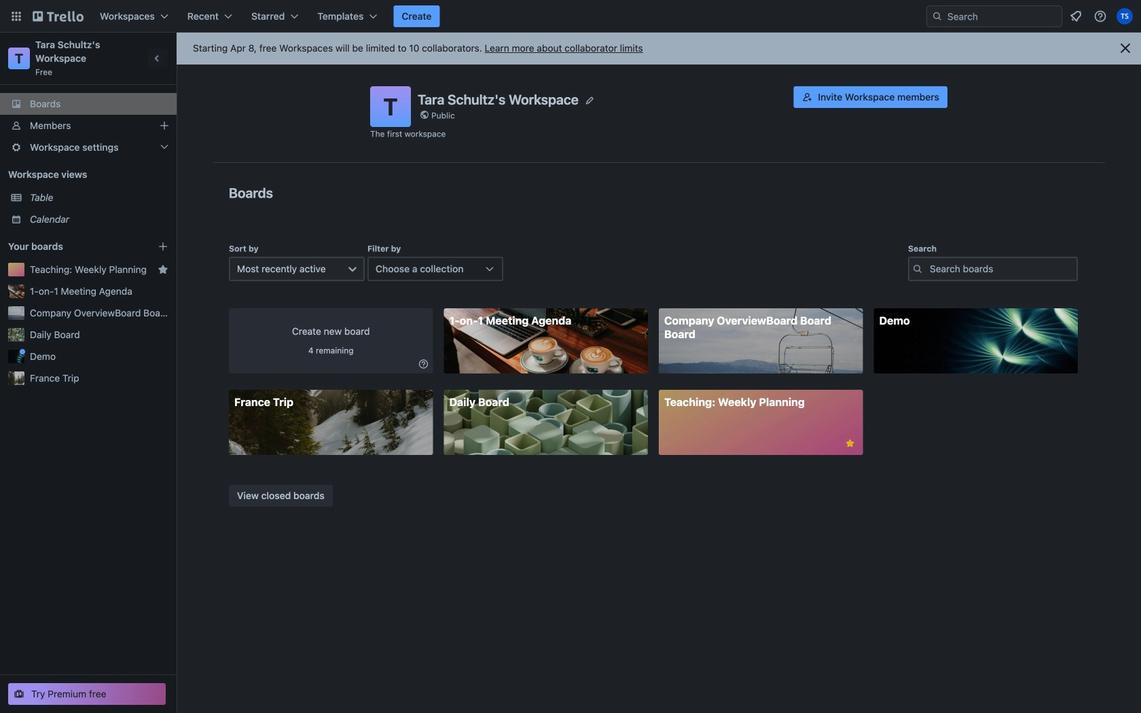 Task type: vqa. For each thing, say whether or not it's contained in the screenshot.
Workspace navigation collapse icon on the left top
yes



Task type: locate. For each thing, give the bounding box(es) containing it.
workspace navigation collapse icon image
[[148, 49, 167, 68]]

starred icon image
[[158, 264, 168, 275]]

sm image
[[417, 357, 430, 371]]

primary element
[[0, 0, 1141, 33]]

back to home image
[[33, 5, 84, 27]]

0 notifications image
[[1068, 8, 1084, 24]]

your boards with 6 items element
[[8, 238, 137, 255]]



Task type: describe. For each thing, give the bounding box(es) containing it.
search image
[[932, 11, 943, 22]]

Search field
[[926, 5, 1062, 27]]

tara schultz (taraschultz7) image
[[1117, 8, 1133, 24]]

open information menu image
[[1094, 10, 1107, 23]]

add board image
[[158, 241, 168, 252]]

Search boards text field
[[908, 257, 1078, 281]]



